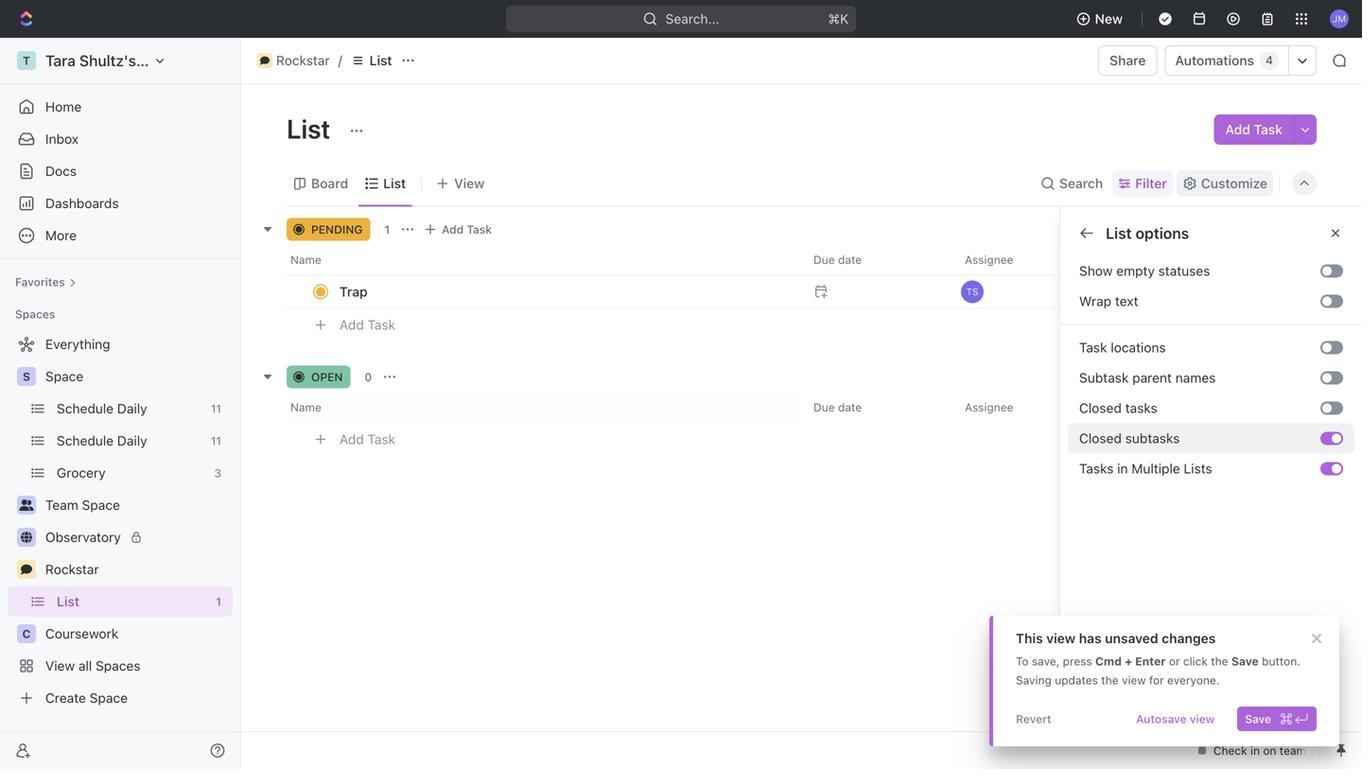 Task type: locate. For each thing, give the bounding box(es) containing it.
1 vertical spatial save
[[1245, 712, 1272, 726]]

name down 'open'
[[290, 401, 322, 414]]

list up coursework
[[57, 594, 79, 609]]

1 vertical spatial customize
[[1080, 224, 1156, 242]]

the right click
[[1211, 655, 1229, 668]]

options up show empty statuses
[[1136, 224, 1189, 242]]

1 vertical spatial options
[[1128, 301, 1173, 316]]

0 vertical spatial due date
[[814, 253, 862, 266]]

list link right board
[[380, 170, 406, 197]]

add task down trap
[[340, 317, 396, 333]]

1 vertical spatial more
[[1102, 331, 1133, 347]]

view for autosave
[[1190, 712, 1215, 726]]

everything
[[45, 336, 110, 352]]

or
[[1169, 655, 1180, 668]]

add task for add task "button" below 0
[[340, 432, 396, 447]]

1 due date button from the top
[[802, 245, 954, 275]]

assignee button down subtask
[[954, 392, 1105, 422]]

1 vertical spatial view
[[1122, 674, 1146, 687]]

2 assignee from the top
[[965, 401, 1014, 414]]

0 vertical spatial assignee
[[965, 253, 1014, 266]]

parent
[[1133, 370, 1172, 385]]

create space link
[[8, 683, 229, 713]]

view down '+'
[[1122, 674, 1146, 687]]

0 vertical spatial schedule daily link
[[57, 394, 203, 424]]

1 horizontal spatial the
[[1211, 655, 1229, 668]]

2 assignee button from the top
[[954, 392, 1105, 422]]

spaces inside "link"
[[96, 658, 141, 674]]

add down 'open'
[[340, 432, 364, 447]]

list link right / on the left of page
[[346, 49, 397, 72]]

rockstar link left / on the left of page
[[253, 49, 335, 72]]

0 vertical spatial assignee button
[[954, 245, 1105, 275]]

1 vertical spatial due date
[[814, 401, 862, 414]]

date for 0
[[838, 401, 862, 414]]

add for add task "button" below trap
[[340, 317, 364, 333]]

1 vertical spatial assignee
[[965, 401, 1014, 414]]

more inside dropdown button
[[45, 228, 77, 243]]

task down trap
[[368, 317, 396, 333]]

1 vertical spatial due
[[814, 401, 835, 414]]

team
[[45, 497, 78, 513]]

0 horizontal spatial 1
[[216, 595, 221, 608]]

space for team
[[82, 497, 120, 513]]

options up more settings on the right of page
[[1128, 301, 1173, 316]]

customize button
[[1177, 170, 1273, 197]]

1 schedule daily from the top
[[57, 401, 147, 416]]

space, , element
[[17, 367, 36, 386]]

click
[[1184, 655, 1208, 668]]

trap link
[[335, 278, 799, 306]]

0 vertical spatial schedule
[[57, 401, 114, 416]]

closed up tasks at the right bottom of page
[[1080, 430, 1122, 446]]

schedule daily down space link
[[57, 401, 147, 416]]

0 vertical spatial name
[[290, 253, 322, 266]]

share
[[1110, 53, 1146, 68]]

spaces down favorites
[[15, 307, 55, 321]]

schedule daily link down space link
[[57, 394, 203, 424]]

pending
[[311, 223, 363, 236]]

task up subtask
[[1080, 340, 1107, 355]]

revert button
[[1009, 707, 1059, 731]]

assignee button up ts
[[954, 245, 1105, 275]]

task locations
[[1080, 340, 1166, 355]]

open
[[311, 370, 343, 384]]

space
[[45, 369, 84, 384], [82, 497, 120, 513], [90, 690, 128, 706]]

0 vertical spatial closed
[[1080, 400, 1122, 416]]

to
[[1016, 655, 1029, 668]]

cmd
[[1096, 655, 1122, 668]]

name down pending
[[290, 253, 322, 266]]

2 vertical spatial list link
[[57, 587, 208, 617]]

customize for customize list
[[1080, 224, 1156, 242]]

list up wrap text at the right of page
[[1102, 263, 1124, 279]]

1 horizontal spatial customize
[[1201, 176, 1268, 191]]

tree inside sidebar navigation
[[8, 329, 233, 713]]

0 vertical spatial view
[[1047, 631, 1076, 646]]

add task up customize button
[[1226, 122, 1283, 137]]

2 schedule daily from the top
[[57, 433, 147, 448]]

filter button
[[1113, 170, 1173, 197]]

schedule daily link up grocery link
[[57, 426, 203, 456]]

1
[[384, 223, 390, 236], [216, 595, 221, 608]]

list options up show empty statuses
[[1106, 224, 1189, 242]]

view inside button
[[454, 176, 485, 191]]

more down wrap text at the right of page
[[1102, 331, 1133, 347]]

save
[[1232, 655, 1259, 668], [1245, 712, 1272, 726]]

1 vertical spatial name
[[290, 401, 322, 414]]

has
[[1079, 631, 1102, 646]]

0 vertical spatial rockstar link
[[253, 49, 335, 72]]

status
[[1290, 439, 1325, 453]]

save down button.
[[1245, 712, 1272, 726]]

1 horizontal spatial view
[[1122, 674, 1146, 687]]

0 vertical spatial 1
[[384, 223, 390, 236]]

1 vertical spatial spaces
[[96, 658, 141, 674]]

list options up more settings on the right of page
[[1102, 301, 1173, 316]]

list
[[370, 53, 392, 68], [287, 113, 336, 144], [383, 176, 406, 191], [1106, 224, 1132, 242], [1159, 224, 1185, 242], [1102, 263, 1124, 279], [1102, 301, 1124, 316], [57, 594, 79, 609]]

0 vertical spatial options
[[1136, 224, 1189, 242]]

2 name button from the top
[[287, 392, 802, 422]]

add task button
[[1214, 114, 1294, 145], [419, 218, 500, 241], [331, 314, 403, 336], [331, 428, 403, 451]]

assignee button
[[954, 245, 1105, 275], [954, 392, 1105, 422]]

1 vertical spatial rockstar
[[45, 562, 99, 577]]

1 vertical spatial assignee button
[[954, 392, 1105, 422]]

0 vertical spatial name button
[[287, 245, 802, 275]]

due date
[[814, 253, 862, 266], [814, 401, 862, 414]]

closed inside button
[[1080, 430, 1122, 446]]

empty
[[1117, 263, 1155, 279]]

more
[[45, 228, 77, 243], [1102, 331, 1133, 347]]

tree
[[8, 329, 233, 713]]

names
[[1176, 370, 1216, 385]]

due date button
[[802, 245, 954, 275], [802, 392, 954, 422]]

2 due date button from the top
[[802, 392, 954, 422]]

t
[[23, 54, 30, 67]]

1 vertical spatial the
[[1102, 674, 1119, 687]]

trap
[[340, 284, 368, 299]]

task down 0
[[368, 432, 396, 447]]

0 vertical spatial spaces
[[15, 307, 55, 321]]

1 closed from the top
[[1080, 400, 1122, 416]]

1 vertical spatial space
[[82, 497, 120, 513]]

shultz's
[[79, 52, 136, 70]]

closed inside button
[[1080, 400, 1122, 416]]

customize right 'filter' at the top right of page
[[1201, 176, 1268, 191]]

2 vertical spatial space
[[90, 690, 128, 706]]

list up the board link
[[287, 113, 336, 144]]

1 vertical spatial date
[[838, 401, 862, 414]]

1 right pending
[[384, 223, 390, 236]]

add task down 0
[[340, 432, 396, 447]]

1 horizontal spatial rockstar
[[276, 53, 330, 68]]

view button
[[430, 161, 491, 206]]

0 horizontal spatial view
[[1047, 631, 1076, 646]]

0 vertical spatial date
[[838, 253, 862, 266]]

more inside button
[[1102, 331, 1133, 347]]

daily for second schedule daily link from the top of the tree containing everything
[[117, 433, 147, 448]]

closed
[[1080, 400, 1122, 416], [1080, 430, 1122, 446]]

spaces up create space link at the bottom of the page
[[96, 658, 141, 674]]

task down 4 at the top right of the page
[[1254, 122, 1283, 137]]

coursework link
[[45, 619, 229, 649]]

1 horizontal spatial view
[[454, 176, 485, 191]]

1 daily from the top
[[117, 401, 147, 416]]

0 vertical spatial due
[[814, 253, 835, 266]]

spaces
[[15, 307, 55, 321], [96, 658, 141, 674]]

0 vertical spatial save
[[1232, 655, 1259, 668]]

2 closed from the top
[[1080, 430, 1122, 446]]

schedule
[[57, 401, 114, 416], [57, 433, 114, 448]]

1 vertical spatial list link
[[380, 170, 406, 197]]

add up customize button
[[1226, 122, 1251, 137]]

daily
[[117, 401, 147, 416], [117, 433, 147, 448]]

schedule daily
[[57, 401, 147, 416], [57, 433, 147, 448]]

rockstar left / on the left of page
[[276, 53, 330, 68]]

0 vertical spatial space
[[45, 369, 84, 384]]

view up save,
[[1047, 631, 1076, 646]]

the
[[1211, 655, 1229, 668], [1102, 674, 1119, 687]]

list up task locations
[[1102, 301, 1124, 316]]

0 horizontal spatial view
[[45, 658, 75, 674]]

view all spaces
[[45, 658, 141, 674]]

the down cmd
[[1102, 674, 1119, 687]]

assignee button for 1
[[954, 245, 1105, 275]]

inbox
[[45, 131, 79, 147]]

closed for closed subtasks
[[1080, 430, 1122, 446]]

1 horizontal spatial spaces
[[96, 658, 141, 674]]

inbox link
[[8, 124, 233, 154]]

1 due from the top
[[814, 253, 835, 266]]

1 assignee button from the top
[[954, 245, 1105, 275]]

0 horizontal spatial rockstar
[[45, 562, 99, 577]]

customize
[[1201, 176, 1268, 191], [1080, 224, 1156, 242]]

list up empty
[[1106, 224, 1132, 242]]

view button
[[430, 170, 491, 197]]

list link
[[346, 49, 397, 72], [380, 170, 406, 197], [57, 587, 208, 617]]

0 horizontal spatial customize
[[1080, 224, 1156, 242]]

show
[[1080, 263, 1113, 279]]

/
[[338, 53, 342, 68]]

2 name from the top
[[290, 401, 322, 414]]

2 date from the top
[[838, 401, 862, 414]]

2 vertical spatial view
[[1190, 712, 1215, 726]]

add down trap
[[340, 317, 364, 333]]

view inside "link"
[[45, 658, 75, 674]]

2 due from the top
[[814, 401, 835, 414]]

more for more settings
[[1102, 331, 1133, 347]]

2 daily from the top
[[117, 433, 147, 448]]

customize up empty
[[1080, 224, 1156, 242]]

automations
[[1175, 53, 1255, 68]]

0 horizontal spatial spaces
[[15, 307, 55, 321]]

rockstar link down the observatory link
[[45, 554, 229, 585]]

1 vertical spatial 11
[[211, 434, 221, 448]]

2 due date from the top
[[814, 401, 862, 414]]

name button for 0
[[287, 392, 802, 422]]

view
[[454, 176, 485, 191], [45, 658, 75, 674]]

list options inside button
[[1102, 301, 1173, 316]]

more down dashboards
[[45, 228, 77, 243]]

0 vertical spatial view
[[454, 176, 485, 191]]

1 horizontal spatial more
[[1102, 331, 1133, 347]]

list up statuses
[[1159, 224, 1185, 242]]

1 name from the top
[[290, 253, 322, 266]]

date
[[838, 253, 862, 266], [838, 401, 862, 414]]

1 horizontal spatial rockstar link
[[253, 49, 335, 72]]

daily for 1st schedule daily link from the top
[[117, 401, 147, 416]]

due
[[814, 253, 835, 266], [814, 401, 835, 414]]

0 vertical spatial 11
[[211, 402, 221, 415]]

1 vertical spatial closed
[[1080, 430, 1122, 446]]

0 horizontal spatial more
[[45, 228, 77, 243]]

view
[[1047, 631, 1076, 646], [1122, 674, 1146, 687], [1190, 712, 1215, 726]]

schedule up grocery
[[57, 433, 114, 448]]

more for more
[[45, 228, 77, 243]]

this view has unsaved changes to save, press cmd + enter or click the save button. saving updates the view for everyone.
[[1016, 631, 1301, 687]]

0 vertical spatial more
[[45, 228, 77, 243]]

workspace
[[140, 52, 219, 70]]

team space
[[45, 497, 120, 513]]

1 vertical spatial schedule daily
[[57, 433, 147, 448]]

more button
[[8, 220, 233, 251]]

rockstar
[[276, 53, 330, 68], [45, 562, 99, 577]]

tree containing everything
[[8, 329, 233, 713]]

list link up coursework 'link'
[[57, 587, 208, 617]]

1 vertical spatial view
[[45, 658, 75, 674]]

1 vertical spatial schedule
[[57, 433, 114, 448]]

new
[[1095, 11, 1123, 26]]

tasks
[[1080, 461, 1114, 476]]

list inside tree
[[57, 594, 79, 609]]

space down everything
[[45, 369, 84, 384]]

0 horizontal spatial rockstar link
[[45, 554, 229, 585]]

1 due date from the top
[[814, 253, 862, 266]]

list right / on the left of page
[[370, 53, 392, 68]]

daily up grocery link
[[117, 433, 147, 448]]

rockstar down observatory
[[45, 562, 99, 577]]

daily down space link
[[117, 401, 147, 416]]

add task button down 0
[[331, 428, 403, 451]]

task locations button
[[1072, 333, 1321, 363]]

0 horizontal spatial the
[[1102, 674, 1119, 687]]

1 vertical spatial daily
[[117, 433, 147, 448]]

1 vertical spatial schedule daily link
[[57, 426, 203, 456]]

view for view
[[454, 176, 485, 191]]

closed for closed tasks
[[1080, 400, 1122, 416]]

1 vertical spatial 1
[[216, 595, 221, 608]]

schedule down space link
[[57, 401, 114, 416]]

schedule daily up grocery
[[57, 433, 147, 448]]

everyone.
[[1168, 674, 1220, 687]]

view down everyone.
[[1190, 712, 1215, 726]]

closed down subtask
[[1080, 400, 1122, 416]]

1 vertical spatial name button
[[287, 392, 802, 422]]

view inside button
[[1190, 712, 1215, 726]]

0 vertical spatial daily
[[117, 401, 147, 416]]

save left button.
[[1232, 655, 1259, 668]]

1 horizontal spatial 1
[[384, 223, 390, 236]]

1 vertical spatial list options
[[1102, 301, 1173, 316]]

space up observatory
[[82, 497, 120, 513]]

1 vertical spatial due date button
[[802, 392, 954, 422]]

add task for add task "button" below trap
[[340, 317, 396, 333]]

1 up coursework 'link'
[[216, 595, 221, 608]]

1 assignee from the top
[[965, 253, 1014, 266]]

observatory link
[[45, 522, 229, 553]]

1 name button from the top
[[287, 245, 802, 275]]

options
[[1136, 224, 1189, 242], [1128, 301, 1173, 316]]

2 horizontal spatial view
[[1190, 712, 1215, 726]]

button.
[[1262, 655, 1301, 668]]

in
[[1118, 461, 1128, 476]]

task for add task "button" below trap
[[368, 317, 396, 333]]

due for 0
[[814, 401, 835, 414]]

assignee
[[965, 253, 1014, 266], [965, 401, 1014, 414]]

show empty statuses button
[[1072, 256, 1321, 286]]

space down view all spaces "link"
[[90, 690, 128, 706]]

1 date from the top
[[838, 253, 862, 266]]

0 vertical spatial due date button
[[802, 245, 954, 275]]

view for this
[[1047, 631, 1076, 646]]

0 vertical spatial customize
[[1201, 176, 1268, 191]]

list inside button
[[1102, 301, 1124, 316]]

0 vertical spatial schedule daily
[[57, 401, 147, 416]]

dashboards link
[[8, 188, 233, 219]]

2 11 from the top
[[211, 434, 221, 448]]

customize inside button
[[1201, 176, 1268, 191]]

more settings button
[[1072, 324, 1351, 354]]

s
[[23, 370, 30, 383]]



Task type: describe. For each thing, give the bounding box(es) containing it.
coursework, , element
[[17, 624, 36, 643]]

everything link
[[8, 329, 229, 360]]

user group image
[[19, 500, 34, 511]]

text
[[1115, 293, 1139, 309]]

0 vertical spatial the
[[1211, 655, 1229, 668]]

1 11 from the top
[[211, 402, 221, 415]]

rockstar inside tree
[[45, 562, 99, 577]]

view for view all spaces
[[45, 658, 75, 674]]

more settings
[[1102, 331, 1186, 347]]

for
[[1149, 674, 1164, 687]]

name for pending
[[290, 253, 322, 266]]

view all spaces link
[[8, 651, 229, 681]]

this
[[1016, 631, 1043, 646]]

1 vertical spatial rockstar link
[[45, 554, 229, 585]]

subtasks
[[1126, 430, 1180, 446]]

due date button for 1
[[802, 245, 954, 275]]

add task down view dropdown button
[[442, 223, 492, 236]]

locations
[[1111, 340, 1166, 355]]

share button
[[1099, 45, 1158, 76]]

create
[[45, 690, 86, 706]]

observatory
[[45, 529, 121, 545]]

autosave view
[[1136, 712, 1215, 726]]

tasks in multiple lists
[[1080, 461, 1213, 476]]

autosave
[[1136, 712, 1187, 726]]

board
[[311, 176, 348, 191]]

tara shultz's workspace, , element
[[17, 51, 36, 70]]

task for add task "button" above customize button
[[1254, 122, 1283, 137]]

add task button down trap
[[331, 314, 403, 336]]

board link
[[307, 170, 348, 197]]

favorites button
[[8, 271, 84, 293]]

group
[[1102, 438, 1140, 454]]

assignee for 1
[[965, 253, 1014, 266]]

&
[[1152, 605, 1162, 621]]

due for 1
[[814, 253, 835, 266]]

options inside button
[[1128, 301, 1173, 316]]

closed subtasks button
[[1072, 423, 1321, 454]]

customize for customize
[[1201, 176, 1268, 191]]

create space
[[45, 690, 128, 706]]

name for open
[[290, 401, 322, 414]]

0
[[365, 370, 372, 384]]

grocery
[[57, 465, 106, 481]]

add task button up customize button
[[1214, 114, 1294, 145]]

2 schedule from the top
[[57, 433, 114, 448]]

ts button
[[954, 275, 1105, 309]]

statuses
[[1159, 263, 1210, 279]]

comment image
[[260, 56, 270, 65]]

add for add task "button" above customize button
[[1226, 122, 1251, 137]]

all
[[78, 658, 92, 674]]

add task button down view dropdown button
[[419, 218, 500, 241]]

multiple
[[1132, 461, 1180, 476]]

1 inside tree
[[216, 595, 221, 608]]

add task for add task "button" above customize button
[[1226, 122, 1283, 137]]

due date for 1
[[814, 253, 862, 266]]

save inside this view has unsaved changes to save, press cmd + enter or click the save button. saving updates the view for everyone.
[[1232, 655, 1259, 668]]

sharing & permissions
[[1102, 605, 1239, 621]]

task inside button
[[1080, 340, 1107, 355]]

subtask
[[1080, 370, 1129, 385]]

3
[[214, 466, 221, 480]]

jm button
[[1325, 4, 1355, 34]]

search
[[1060, 176, 1103, 191]]

task for add task "button" below 0
[[368, 432, 396, 447]]

tasks
[[1126, 400, 1158, 416]]

search button
[[1035, 170, 1109, 197]]

list right board
[[383, 176, 406, 191]]

1 schedule from the top
[[57, 401, 114, 416]]

name button for 1
[[287, 245, 802, 275]]

revert
[[1016, 712, 1052, 726]]

space link
[[45, 361, 229, 392]]

list options button
[[1072, 294, 1351, 324]]

grocery link
[[57, 458, 207, 488]]

coursework
[[45, 626, 119, 641]]

sidebar navigation
[[0, 38, 245, 769]]

favorites
[[15, 275, 65, 289]]

jm
[[1333, 13, 1346, 24]]

2 schedule daily link from the top
[[57, 426, 203, 456]]

team space link
[[45, 490, 229, 520]]

add down view dropdown button
[[442, 223, 464, 236]]

tara shultz's workspace
[[45, 52, 219, 70]]

add for add task "button" below 0
[[340, 432, 364, 447]]

assignee for 0
[[965, 401, 1014, 414]]

lists
[[1184, 461, 1213, 476]]

save,
[[1032, 655, 1060, 668]]

tara
[[45, 52, 76, 70]]

4
[[1266, 54, 1273, 67]]

customize list
[[1080, 224, 1185, 242]]

filter
[[1135, 176, 1167, 191]]

home
[[45, 99, 82, 114]]

new button
[[1069, 4, 1134, 34]]

autosave view button
[[1129, 707, 1223, 731]]

closed tasks
[[1080, 400, 1158, 416]]

globe image
[[21, 532, 32, 543]]

wrap text button
[[1072, 286, 1321, 316]]

⌘k
[[828, 11, 849, 26]]

c
[[22, 627, 31, 641]]

docs
[[45, 163, 77, 179]]

home link
[[8, 92, 233, 122]]

comment image
[[21, 564, 32, 575]]

tasks in multiple lists button
[[1072, 454, 1321, 484]]

1 schedule daily link from the top
[[57, 394, 203, 424]]

closed tasks button
[[1072, 393, 1321, 423]]

0 vertical spatial rockstar
[[276, 53, 330, 68]]

sharing & permissions button
[[1072, 598, 1351, 629]]

space for create
[[90, 690, 128, 706]]

0 vertical spatial list options
[[1106, 224, 1189, 242]]

sharing
[[1102, 605, 1149, 621]]

due date for 0
[[814, 401, 862, 414]]

schedule daily for 1st schedule daily link from the top
[[57, 401, 147, 416]]

unsaved
[[1105, 631, 1159, 646]]

schedule daily for second schedule daily link from the top of the tree containing everything
[[57, 433, 147, 448]]

subtask parent names button
[[1072, 363, 1321, 393]]

press
[[1063, 655, 1092, 668]]

docs link
[[8, 156, 233, 186]]

save inside button
[[1245, 712, 1272, 726]]

enter
[[1136, 655, 1166, 668]]

save button
[[1238, 707, 1317, 731]]

updates
[[1055, 674, 1098, 687]]

0 vertical spatial list link
[[346, 49, 397, 72]]

wrap text
[[1080, 293, 1139, 309]]

due date button for 0
[[802, 392, 954, 422]]

task down view dropdown button
[[467, 223, 492, 236]]

show empty statuses
[[1080, 263, 1210, 279]]

assignee button for 0
[[954, 392, 1105, 422]]

ts
[[966, 286, 979, 297]]

date for 1
[[838, 253, 862, 266]]



Task type: vqa. For each thing, say whether or not it's contained in the screenshot.


